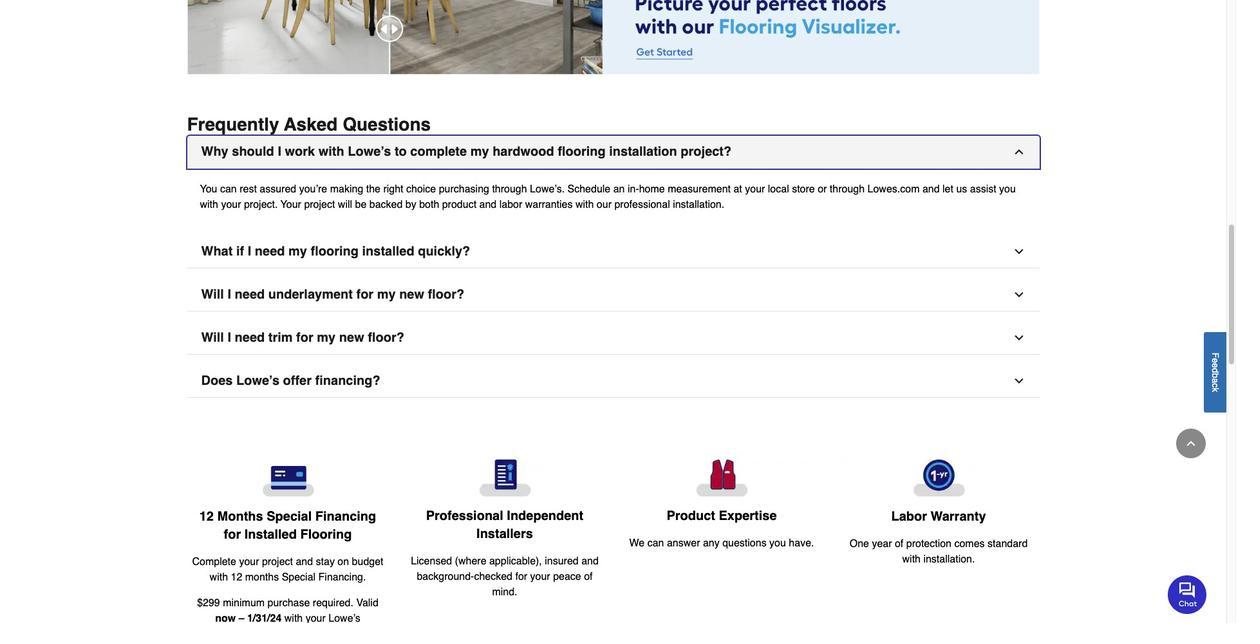 Task type: describe. For each thing, give the bounding box(es) containing it.
chevron up image inside why should i work with lowe's to complete my hardwood flooring installation project? button
[[1012, 146, 1025, 159]]

can for you
[[220, 184, 237, 195]]

why
[[201, 144, 228, 159]]

minimum
[[223, 597, 265, 609]]

2 through from the left
[[830, 184, 865, 195]]

backed
[[369, 199, 403, 211]]

i inside will i need underlayment for my new floor? button
[[228, 287, 231, 302]]

an
[[613, 184, 625, 195]]

d
[[1210, 368, 1221, 373]]

1 e from the top
[[1210, 358, 1221, 363]]

budget
[[352, 556, 383, 568]]

product expertise
[[667, 509, 777, 524]]

financing
[[315, 509, 376, 524]]

background-
[[417, 571, 474, 583]]

a dark blue background check icon. image
[[407, 460, 603, 497]]

licensed
[[411, 556, 452, 567]]

why should i work with lowe's to complete my hardwood flooring installation project?
[[201, 144, 732, 159]]

0 horizontal spatial flooring
[[311, 244, 359, 259]]

project inside you can rest assured you're making the right choice purchasing through lowe's. schedule an in-home measurement at your local store or through lowes.com and let us assist you with your project. your project will be backed by both product and labor warranties with our professional installation.
[[304, 199, 335, 211]]

with inside button
[[319, 144, 344, 159]]

my up underlayment on the top left of page
[[288, 244, 307, 259]]

lowe's.
[[530, 184, 565, 195]]

project.
[[244, 199, 278, 211]]

should
[[232, 144, 274, 159]]

with down schedule
[[576, 199, 594, 211]]

stay
[[316, 556, 335, 568]]

a lowe's red vest icon. image
[[624, 460, 820, 497]]

f e e d b a c k button
[[1204, 332, 1226, 412]]

professional independent installers
[[426, 509, 583, 542]]

let
[[943, 184, 953, 195]]

frequently asked questions
[[187, 114, 431, 135]]

lowes.com
[[868, 184, 920, 195]]

does lowe's offer financing? button
[[187, 365, 1039, 398]]

c
[[1210, 383, 1221, 387]]

1 through from the left
[[492, 184, 527, 195]]

labor
[[891, 509, 927, 524]]

with inside 'one year of protection comes standard with installation.'
[[902, 553, 921, 565]]

installed
[[362, 244, 414, 259]]

warranties
[[525, 199, 573, 211]]

trim
[[268, 331, 293, 345]]

will for will i need trim for my new floor?
[[201, 331, 224, 345]]

quickly?
[[418, 244, 470, 259]]

for for underlayment
[[356, 287, 374, 302]]

your right at
[[745, 184, 765, 195]]

0 vertical spatial lowe's
[[348, 144, 391, 159]]

complete your project and stay on budget with 12 months special financing.
[[192, 556, 383, 583]]

protection
[[906, 538, 952, 550]]

work
[[285, 144, 315, 159]]

can for we
[[647, 538, 664, 549]]

2 e from the top
[[1210, 363, 1221, 368]]

chevron down image inside does lowe's offer financing? button
[[1012, 375, 1025, 388]]

you
[[200, 184, 217, 195]]

insured
[[545, 556, 579, 567]]

year
[[872, 538, 892, 550]]

asked
[[284, 114, 338, 135]]

does lowe's offer financing?
[[201, 374, 380, 388]]

we
[[629, 538, 645, 549]]

and inside the complete your project and stay on budget with 12 months special financing.
[[296, 556, 313, 568]]

if
[[236, 244, 244, 259]]

will i need trim for my new floor?
[[201, 331, 404, 345]]

underlayment
[[268, 287, 353, 302]]

for inside 'licensed (where applicable), insured and background-checked for your peace of mind.'
[[515, 571, 527, 583]]

rest
[[240, 184, 257, 195]]

12 months
[[231, 571, 279, 583]]

i inside why should i work with lowe's to complete my hardwood flooring installation project? button
[[278, 144, 281, 159]]

making
[[330, 184, 363, 195]]

product
[[667, 509, 715, 524]]

product
[[442, 199, 476, 211]]

what if i need my flooring installed quickly?
[[201, 244, 470, 259]]

store
[[792, 184, 815, 195]]

(where
[[455, 556, 486, 567]]

both
[[419, 199, 439, 211]]

on
[[338, 556, 349, 568]]

installed
[[244, 527, 297, 542]]

months
[[217, 509, 263, 524]]

a blue 1-year labor warranty icon. image
[[841, 460, 1037, 497]]

questions
[[722, 538, 767, 549]]

any
[[703, 538, 720, 549]]

need for underlayment
[[235, 287, 265, 302]]

new for will i need trim for my new floor?
[[339, 331, 364, 345]]

installation. inside 'one year of protection comes standard with installation.'
[[924, 553, 975, 565]]

project?
[[681, 144, 732, 159]]

picture your perfect floors with our flooring visualizer. get started. image
[[187, 0, 1039, 74]]

assured
[[260, 184, 296, 195]]

us
[[956, 184, 967, 195]]

to
[[395, 144, 407, 159]]

checked
[[474, 571, 512, 583]]

need inside what if i need my flooring installed quickly? button
[[255, 244, 285, 259]]

financing?
[[315, 374, 380, 388]]

$299
[[197, 597, 220, 609]]

you inside you can rest assured you're making the right choice purchasing through lowe's. schedule an in-home measurement at your local store or through lowes.com and let us assist you with your project. your project will be backed by both product and labor warranties with our professional installation.
[[999, 184, 1016, 195]]

be
[[355, 199, 367, 211]]



Task type: locate. For each thing, give the bounding box(es) containing it.
your inside 'licensed (where applicable), insured and background-checked for your peace of mind.'
[[530, 571, 550, 583]]

0 vertical spatial floor?
[[428, 287, 464, 302]]

of right "peace"
[[584, 571, 593, 583]]

1 horizontal spatial project
[[304, 199, 335, 211]]

offer
[[283, 374, 312, 388]]

frequently
[[187, 114, 279, 135]]

0 vertical spatial flooring
[[558, 144, 606, 159]]

i left work
[[278, 144, 281, 159]]

0 vertical spatial chevron up image
[[1012, 146, 1025, 159]]

i down what
[[228, 287, 231, 302]]

for right trim
[[296, 331, 313, 345]]

0 horizontal spatial can
[[220, 184, 237, 195]]

and left labor
[[479, 199, 497, 211]]

flooring up schedule
[[558, 144, 606, 159]]

chevron down image inside will i need underlayment for my new floor? button
[[1012, 289, 1025, 302]]

measurement
[[668, 184, 731, 195]]

applicable),
[[489, 556, 542, 567]]

choice
[[406, 184, 436, 195]]

right
[[383, 184, 403, 195]]

labor warranty
[[891, 509, 986, 524]]

can
[[220, 184, 237, 195], [647, 538, 664, 549]]

1 horizontal spatial installation.
[[924, 553, 975, 565]]

expertise
[[719, 509, 777, 524]]

1 vertical spatial new
[[339, 331, 364, 345]]

chat invite button image
[[1168, 575, 1207, 614]]

0 horizontal spatial installation.
[[673, 199, 724, 211]]

with down protection
[[902, 553, 921, 565]]

will down what
[[201, 287, 224, 302]]

your
[[281, 199, 301, 211]]

you right assist
[[999, 184, 1016, 195]]

your
[[745, 184, 765, 195], [221, 199, 241, 211], [239, 556, 259, 568], [530, 571, 550, 583]]

1 horizontal spatial chevron up image
[[1185, 437, 1198, 450]]

through up labor
[[492, 184, 527, 195]]

0 vertical spatial of
[[895, 538, 903, 550]]

at
[[734, 184, 742, 195]]

have.
[[789, 538, 814, 549]]

warranty
[[931, 509, 986, 524]]

special
[[267, 509, 312, 524], [282, 571, 316, 583]]

for down months
[[224, 527, 241, 542]]

lowe's left offer
[[236, 374, 279, 388]]

0 vertical spatial need
[[255, 244, 285, 259]]

i right "if"
[[248, 244, 251, 259]]

1 vertical spatial project
[[262, 556, 293, 568]]

0 vertical spatial new
[[399, 287, 424, 302]]

licensed (where applicable), insured and background-checked for your peace of mind.
[[411, 556, 599, 598]]

my down installed
[[377, 287, 396, 302]]

1 vertical spatial chevron down image
[[1012, 289, 1025, 302]]

you're
[[299, 184, 327, 195]]

0 vertical spatial will
[[201, 287, 224, 302]]

floor? down the quickly?
[[428, 287, 464, 302]]

1 vertical spatial floor?
[[368, 331, 404, 345]]

purchase
[[268, 597, 310, 609]]

a dark blue credit card icon. image
[[190, 460, 386, 497]]

will i need underlayment for my new floor?
[[201, 287, 464, 302]]

through
[[492, 184, 527, 195], [830, 184, 865, 195]]

lowe's
[[348, 144, 391, 159], [236, 374, 279, 388]]

1 vertical spatial need
[[235, 287, 265, 302]]

we can answer any questions you have.
[[629, 538, 814, 549]]

lowe's left the to on the top
[[348, 144, 391, 159]]

floor? up financing?
[[368, 331, 404, 345]]

project up 12 months
[[262, 556, 293, 568]]

b
[[1210, 373, 1221, 378]]

can inside you can rest assured you're making the right choice purchasing through lowe's. schedule an in-home measurement at your local store or through lowes.com and let us assist you with your project. your project will be backed by both product and labor warranties with our professional installation.
[[220, 184, 237, 195]]

scroll to top element
[[1176, 429, 1206, 458]]

0 vertical spatial chevron down image
[[1012, 246, 1025, 258]]

1 horizontal spatial can
[[647, 538, 664, 549]]

your down the insured
[[530, 571, 550, 583]]

need inside will i need trim for my new floor? button
[[235, 331, 265, 345]]

with inside the complete your project and stay on budget with 12 months special financing.
[[210, 571, 228, 583]]

1 vertical spatial chevron up image
[[1185, 437, 1198, 450]]

and right the insured
[[581, 556, 599, 567]]

0 horizontal spatial lowe's
[[236, 374, 279, 388]]

with down complete
[[210, 571, 228, 583]]

with right work
[[319, 144, 344, 159]]

installers
[[476, 527, 533, 542]]

my down will i need underlayment for my new floor?
[[317, 331, 336, 345]]

0 vertical spatial project
[[304, 199, 335, 211]]

of inside 'licensed (where applicable), insured and background-checked for your peace of mind.'
[[584, 571, 593, 583]]

need down "if"
[[235, 287, 265, 302]]

you left have.
[[769, 538, 786, 549]]

special up purchase at the left of the page
[[282, 571, 316, 583]]

valid
[[356, 597, 378, 609]]

1 horizontal spatial of
[[895, 538, 903, 550]]

and
[[923, 184, 940, 195], [479, 199, 497, 211], [581, 556, 599, 567], [296, 556, 313, 568]]

independent
[[507, 509, 583, 524]]

1 horizontal spatial lowe's
[[348, 144, 391, 159]]

new
[[399, 287, 424, 302], [339, 331, 364, 345]]

home
[[639, 184, 665, 195]]

1 vertical spatial can
[[647, 538, 664, 549]]

will for will i need underlayment for my new floor?
[[201, 287, 224, 302]]

will i need trim for my new floor? button
[[187, 322, 1039, 355]]

need for trim
[[235, 331, 265, 345]]

1 vertical spatial you
[[769, 538, 786, 549]]

your up 12 months
[[239, 556, 259, 568]]

i inside will i need trim for my new floor? button
[[228, 331, 231, 345]]

local
[[768, 184, 789, 195]]

installation. down protection
[[924, 553, 975, 565]]

0 horizontal spatial floor?
[[368, 331, 404, 345]]

new up financing?
[[339, 331, 364, 345]]

for for financing
[[224, 527, 241, 542]]

or
[[818, 184, 827, 195]]

can left the rest
[[220, 184, 237, 195]]

1 horizontal spatial flooring
[[558, 144, 606, 159]]

a
[[1210, 378, 1221, 383]]

2 vertical spatial need
[[235, 331, 265, 345]]

for down installed
[[356, 287, 374, 302]]

1 horizontal spatial you
[[999, 184, 1016, 195]]

1 vertical spatial flooring
[[311, 244, 359, 259]]

0 vertical spatial installation.
[[673, 199, 724, 211]]

chevron down image for floor?
[[1012, 289, 1025, 302]]

0 vertical spatial you
[[999, 184, 1016, 195]]

1 chevron down image from the top
[[1012, 246, 1025, 258]]

floor? for will i need underlayment for my new floor?
[[428, 287, 464, 302]]

for for trim
[[296, 331, 313, 345]]

professional
[[426, 509, 503, 524]]

labor
[[499, 199, 522, 211]]

and inside 'licensed (where applicable), insured and background-checked for your peace of mind.'
[[581, 556, 599, 567]]

1 vertical spatial installation.
[[924, 553, 975, 565]]

0 vertical spatial can
[[220, 184, 237, 195]]

required.
[[313, 597, 353, 609]]

does
[[201, 374, 233, 388]]

chevron down image
[[1012, 246, 1025, 258], [1012, 289, 1025, 302], [1012, 375, 1025, 388]]

e
[[1210, 358, 1221, 363], [1210, 363, 1221, 368]]

2 will from the top
[[201, 331, 224, 345]]

for inside 12 months special financing for installed flooring
[[224, 527, 241, 542]]

e up d
[[1210, 358, 1221, 363]]

12 months special financing for installed flooring
[[199, 509, 376, 542]]

chevron down image for quickly?
[[1012, 246, 1025, 258]]

project inside the complete your project and stay on budget with 12 months special financing.
[[262, 556, 293, 568]]

e up the b in the right bottom of the page
[[1210, 363, 1221, 368]]

complete
[[410, 144, 467, 159]]

chevron up image inside scroll to top element
[[1185, 437, 1198, 450]]

special up installed
[[267, 509, 312, 524]]

need inside will i need underlayment for my new floor? button
[[235, 287, 265, 302]]

installation.
[[673, 199, 724, 211], [924, 553, 975, 565]]

special inside 12 months special financing for installed flooring
[[267, 509, 312, 524]]

for down 'applicable),'
[[515, 571, 527, 583]]

your inside the complete your project and stay on budget with 12 months special financing.
[[239, 556, 259, 568]]

0 horizontal spatial you
[[769, 538, 786, 549]]

0 horizontal spatial project
[[262, 556, 293, 568]]

questions
[[343, 114, 431, 135]]

financing.
[[318, 571, 366, 583]]

installation. down "measurement" in the top of the page
[[673, 199, 724, 211]]

standard
[[988, 538, 1028, 550]]

project down you're
[[304, 199, 335, 211]]

the
[[366, 184, 380, 195]]

1 horizontal spatial new
[[399, 287, 424, 302]]

answer
[[667, 538, 700, 549]]

chevron down image
[[1012, 332, 1025, 345]]

0 vertical spatial special
[[267, 509, 312, 524]]

1 horizontal spatial floor?
[[428, 287, 464, 302]]

1 vertical spatial special
[[282, 571, 316, 583]]

k
[[1210, 387, 1221, 392]]

flooring
[[558, 144, 606, 159], [311, 244, 359, 259]]

in-
[[628, 184, 639, 195]]

with down you
[[200, 199, 218, 211]]

f e e d b a c k
[[1210, 352, 1221, 392]]

and left stay
[[296, 556, 313, 568]]

what
[[201, 244, 233, 259]]

2 chevron down image from the top
[[1012, 289, 1025, 302]]

hardwood
[[493, 144, 554, 159]]

0 horizontal spatial through
[[492, 184, 527, 195]]

and left the 'let'
[[923, 184, 940, 195]]

i inside what if i need my flooring installed quickly? button
[[248, 244, 251, 259]]

one
[[850, 538, 869, 550]]

chevron up image
[[1012, 146, 1025, 159], [1185, 437, 1198, 450]]

chevron down image inside what if i need my flooring installed quickly? button
[[1012, 246, 1025, 258]]

complete
[[192, 556, 236, 568]]

you can rest assured you're making the right choice purchasing through lowe's. schedule an in-home measurement at your local store or through lowes.com and let us assist you with your project. your project will be backed by both product and labor warranties with our professional installation.
[[200, 184, 1016, 211]]

will up the does
[[201, 331, 224, 345]]

need right "if"
[[255, 244, 285, 259]]

1 vertical spatial lowe's
[[236, 374, 279, 388]]

i up the does
[[228, 331, 231, 345]]

$299 minimum purchase required. valid
[[197, 597, 378, 609]]

1 vertical spatial of
[[584, 571, 593, 583]]

will i need underlayment for my new floor? button
[[187, 279, 1039, 312]]

special inside the complete your project and stay on budget with 12 months special financing.
[[282, 571, 316, 583]]

floor? for will i need trim for my new floor?
[[368, 331, 404, 345]]

0 horizontal spatial chevron up image
[[1012, 146, 1025, 159]]

will
[[201, 287, 224, 302], [201, 331, 224, 345]]

3 chevron down image from the top
[[1012, 375, 1025, 388]]

flooring up will i need underlayment for my new floor?
[[311, 244, 359, 259]]

your down the rest
[[221, 199, 241, 211]]

new for will i need underlayment for my new floor?
[[399, 287, 424, 302]]

of right year
[[895, 538, 903, 550]]

installation. inside you can rest assured you're making the right choice purchasing through lowe's. schedule an in-home measurement at your local store or through lowes.com and let us assist you with your project. your project will be backed by both product and labor warranties with our professional installation.
[[673, 199, 724, 211]]

0 horizontal spatial new
[[339, 331, 364, 345]]

professional
[[614, 199, 670, 211]]

0 horizontal spatial of
[[584, 571, 593, 583]]

through right or
[[830, 184, 865, 195]]

need left trim
[[235, 331, 265, 345]]

can right we on the bottom
[[647, 538, 664, 549]]

of inside 'one year of protection comes standard with installation.'
[[895, 538, 903, 550]]

12
[[199, 509, 214, 524]]

2 vertical spatial chevron down image
[[1012, 375, 1025, 388]]

floor?
[[428, 287, 464, 302], [368, 331, 404, 345]]

new down installed
[[399, 287, 424, 302]]

1 vertical spatial will
[[201, 331, 224, 345]]

schedule
[[568, 184, 610, 195]]

our
[[597, 199, 612, 211]]

my up purchasing on the left of the page
[[470, 144, 489, 159]]

flooring
[[300, 527, 352, 542]]

1 horizontal spatial through
[[830, 184, 865, 195]]

i
[[278, 144, 281, 159], [248, 244, 251, 259], [228, 287, 231, 302], [228, 331, 231, 345]]

1 will from the top
[[201, 287, 224, 302]]

why should i work with lowe's to complete my hardwood flooring installation project? button
[[187, 136, 1039, 169]]



Task type: vqa. For each thing, say whether or not it's contained in the screenshot.
bottom 25
no



